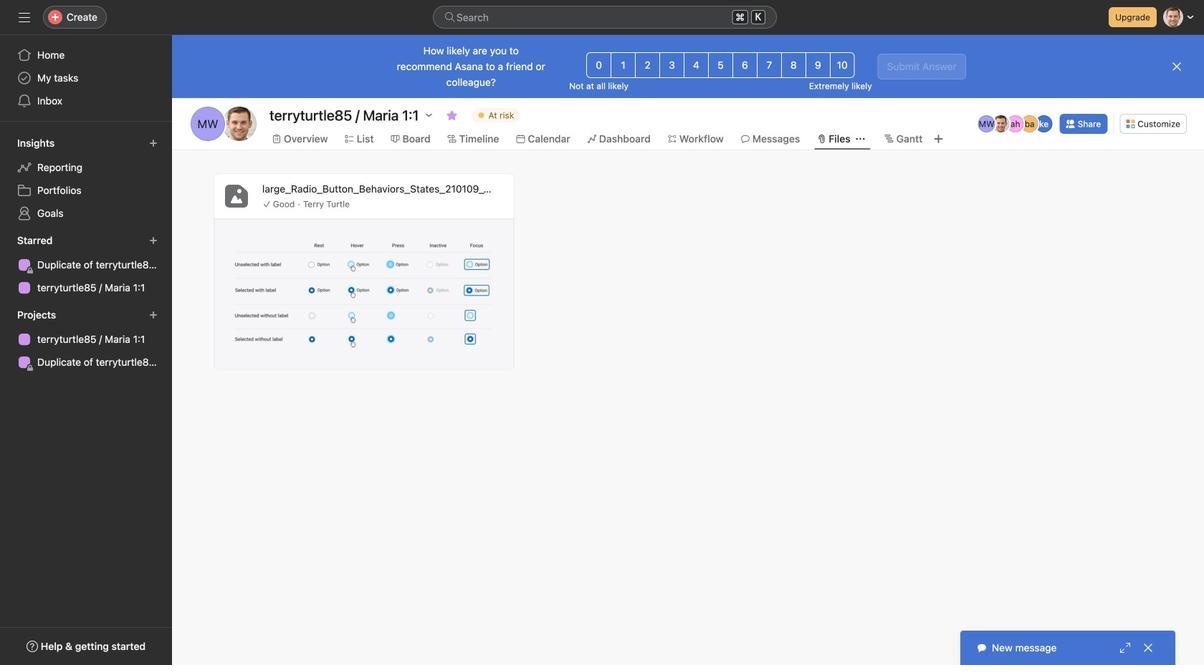 Task type: locate. For each thing, give the bounding box(es) containing it.
new project or portfolio image
[[149, 311, 158, 320]]

close image
[[1143, 643, 1154, 654]]

add items to starred image
[[149, 237, 158, 245]]

option group
[[587, 52, 855, 78]]

tab actions image
[[856, 135, 865, 143]]

None radio
[[660, 52, 685, 78], [684, 52, 709, 78], [708, 52, 733, 78], [733, 52, 758, 78], [781, 52, 806, 78], [806, 52, 831, 78], [830, 52, 855, 78], [660, 52, 685, 78], [684, 52, 709, 78], [708, 52, 733, 78], [733, 52, 758, 78], [781, 52, 806, 78], [806, 52, 831, 78], [830, 52, 855, 78]]

None field
[[433, 6, 777, 29]]

expand new message image
[[1120, 643, 1131, 654]]

None radio
[[587, 52, 612, 78], [611, 52, 636, 78], [635, 52, 660, 78], [757, 52, 782, 78], [587, 52, 612, 78], [611, 52, 636, 78], [635, 52, 660, 78], [757, 52, 782, 78]]

hide sidebar image
[[19, 11, 30, 23]]

projects element
[[0, 302, 172, 377]]

remove from starred image
[[446, 110, 458, 121]]



Task type: vqa. For each thing, say whether or not it's contained in the screenshot.
Search tasks, projects, and more text box
yes



Task type: describe. For each thing, give the bounding box(es) containing it.
global element
[[0, 35, 172, 121]]

dismiss image
[[1171, 61, 1183, 72]]

starred element
[[0, 228, 172, 302]]

insights element
[[0, 130, 172, 228]]

new insights image
[[149, 139, 158, 148]]

Search tasks, projects, and more text field
[[433, 6, 777, 29]]

add tab image
[[933, 133, 944, 145]]



